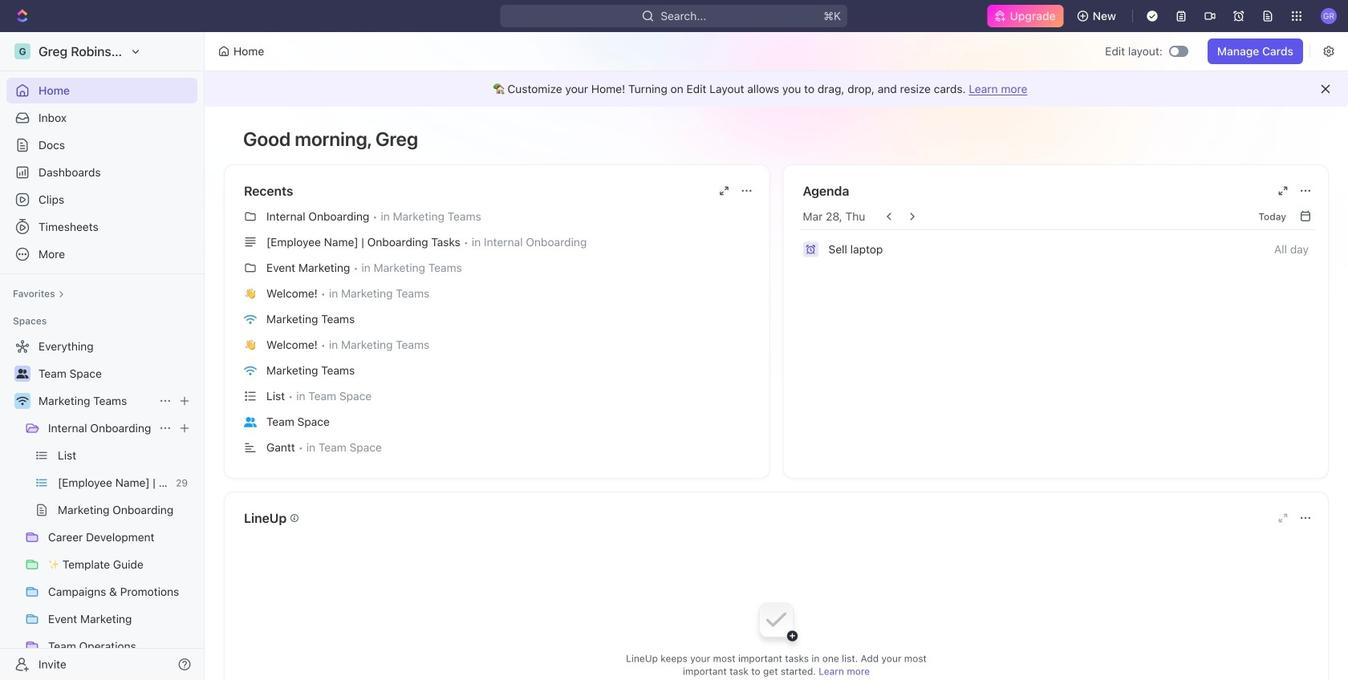 Task type: vqa. For each thing, say whether or not it's contained in the screenshot.
Sidebar "navigation"
yes



Task type: describe. For each thing, give the bounding box(es) containing it.
1 vertical spatial wifi image
[[244, 366, 257, 376]]

user group image inside tree
[[16, 369, 29, 379]]

0 vertical spatial wifi image
[[244, 315, 257, 325]]

greg robinson's workspace, , element
[[14, 43, 31, 59]]



Task type: locate. For each thing, give the bounding box(es) containing it.
alert
[[205, 71, 1349, 107]]

0 horizontal spatial user group image
[[16, 369, 29, 379]]

tree inside sidebar navigation
[[6, 334, 198, 681]]

1 horizontal spatial user group image
[[244, 417, 257, 428]]

1 vertical spatial user group image
[[244, 417, 257, 428]]

tree
[[6, 334, 198, 681]]

sidebar navigation
[[0, 32, 208, 681]]

0 vertical spatial user group image
[[16, 369, 29, 379]]

wifi image
[[244, 315, 257, 325], [244, 366, 257, 376], [16, 397, 29, 406]]

user group image
[[16, 369, 29, 379], [244, 417, 257, 428]]

2 vertical spatial wifi image
[[16, 397, 29, 406]]



